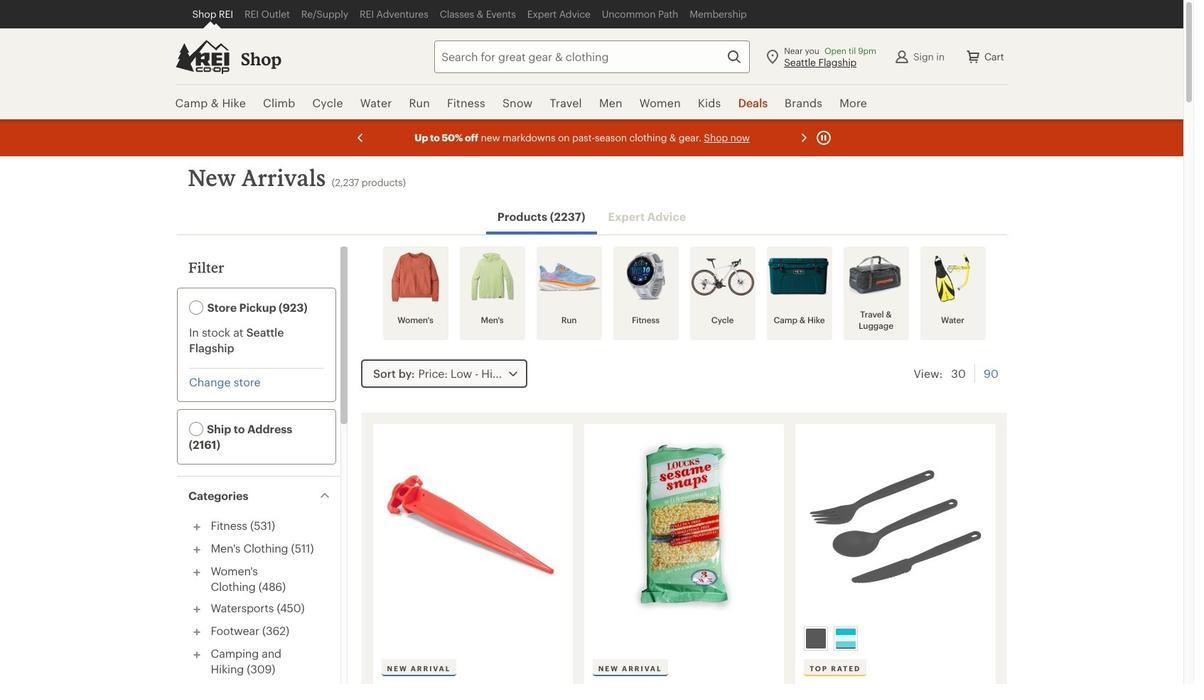 Task type: describe. For each thing, give the bounding box(es) containing it.
toggle footwear sub-items image
[[188, 624, 205, 641]]

previous message image
[[352, 129, 369, 146]]

pause banner message scrolling image
[[815, 129, 832, 146]]

toggle camping-and-hiking sub-items image
[[188, 647, 205, 664]]

cycle image
[[691, 252, 754, 302]]

men's image
[[461, 252, 524, 302]]

toggle watersports sub-items image
[[188, 602, 205, 619]]

charcoal grey image
[[806, 629, 826, 649]]

pacific blue image
[[836, 629, 856, 649]]



Task type: vqa. For each thing, say whether or not it's contained in the screenshot.
an
no



Task type: locate. For each thing, give the bounding box(es) containing it.
sea to summit camp cutlery 3-piece set 0 image
[[804, 433, 987, 621]]

women's image
[[384, 252, 447, 302]]

toggle fitness sub-items image
[[188, 519, 205, 536]]

coghlan's ground spike - 11 in. 0 image
[[381, 433, 564, 621]]

water image
[[922, 252, 984, 302]]

run image
[[538, 252, 600, 302]]

loucks sesame snaps with coconut - package of 3 0 image
[[593, 433, 776, 621]]

group
[[801, 624, 989, 654]]

promotional messages marquee
[[0, 119, 1184, 156]]

shopping cart is empty image
[[965, 48, 982, 65]]

banner
[[0, 0, 1184, 121]]

next message image
[[795, 129, 812, 146]]

add filter: ship to address (2161) image
[[189, 423, 203, 437]]

travel & luggage image
[[845, 252, 908, 302]]

None field
[[435, 40, 750, 73]]

search image
[[726, 48, 743, 65]]

None search field
[[409, 40, 750, 73]]

camp & hike image
[[768, 252, 831, 302]]

rei co-op, go to rei.com home page image
[[175, 39, 229, 74]]

Search for great gear & clothing text field
[[435, 40, 750, 73]]

toggle men%27s-clothing sub-items image
[[188, 542, 205, 559]]

fitness image
[[615, 252, 677, 302]]

toggle women%27s-clothing sub-items image
[[188, 565, 205, 582]]



